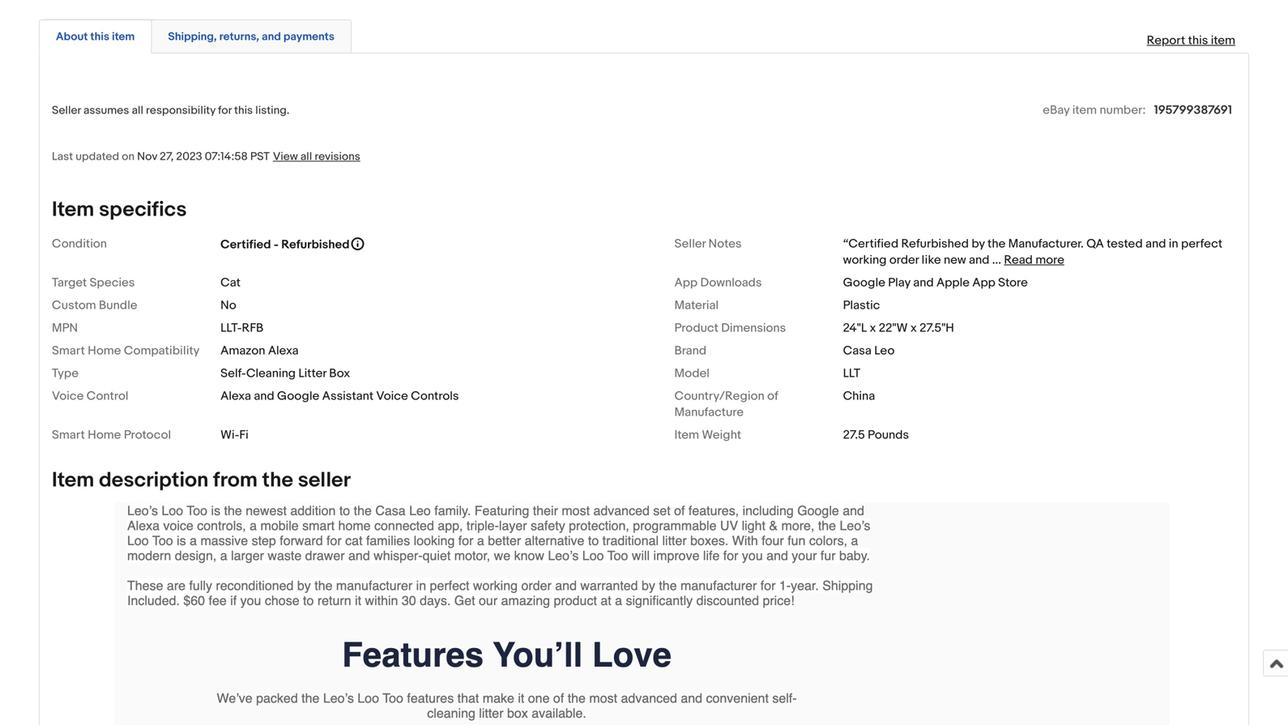 Task type: locate. For each thing, give the bounding box(es) containing it.
ebay item number: 195799387691
[[1043, 103, 1232, 117]]

2 smart from the top
[[52, 428, 85, 442]]

item up 'condition' in the left of the page
[[52, 197, 94, 222]]

amazon alexa
[[220, 344, 299, 358]]

responsibility
[[146, 104, 216, 117]]

product
[[674, 321, 719, 335]]

0 vertical spatial the
[[988, 237, 1006, 251]]

by
[[972, 237, 985, 251]]

0 horizontal spatial app
[[674, 276, 698, 290]]

number:
[[1100, 103, 1146, 117]]

item for report this item
[[1211, 33, 1236, 48]]

0 horizontal spatial alexa
[[220, 389, 251, 404]]

all right view at the left of page
[[300, 150, 312, 164]]

0 vertical spatial item
[[52, 197, 94, 222]]

1 vertical spatial google
[[277, 389, 319, 404]]

order
[[889, 253, 919, 267]]

alexa
[[268, 344, 299, 358], [220, 389, 251, 404]]

2 horizontal spatial this
[[1188, 33, 1208, 48]]

smart down the voice control in the left bottom of the page
[[52, 428, 85, 442]]

and
[[262, 30, 281, 44], [1146, 237, 1166, 251], [969, 253, 990, 267], [913, 276, 934, 290], [254, 389, 274, 404]]

home for compatibility
[[88, 344, 121, 358]]

x right 22"w
[[911, 321, 917, 335]]

casa
[[843, 344, 872, 358]]

0 horizontal spatial voice
[[52, 389, 84, 404]]

shipping,
[[168, 30, 217, 44]]

1 vertical spatial item
[[674, 428, 699, 442]]

x right 24"l
[[870, 321, 876, 335]]

compatibility
[[124, 344, 200, 358]]

-
[[274, 237, 279, 252]]

seller assumes all responsibility for this listing.
[[52, 104, 290, 117]]

all right "assumes"
[[132, 104, 143, 117]]

24"l x 22"w x 27.5"h
[[843, 321, 954, 335]]

app
[[674, 276, 698, 290], [972, 276, 996, 290]]

1 horizontal spatial the
[[988, 237, 1006, 251]]

item for item description from the seller
[[52, 468, 94, 493]]

and right returns,
[[262, 30, 281, 44]]

and down cleaning
[[254, 389, 274, 404]]

voice
[[52, 389, 84, 404], [376, 389, 408, 404]]

the inside "certified refurbished by the manufacturer.  qa tested and in perfect working order like new and ...
[[988, 237, 1006, 251]]

and down by at the top right of the page
[[969, 253, 990, 267]]

china
[[843, 389, 875, 404]]

0 vertical spatial home
[[88, 344, 121, 358]]

apple
[[937, 276, 970, 290]]

home for protocol
[[88, 428, 121, 442]]

mpn
[[52, 321, 78, 335]]

wi-
[[220, 428, 239, 442]]

1 voice from the left
[[52, 389, 84, 404]]

item down the smart home protocol
[[52, 468, 94, 493]]

fi
[[239, 428, 249, 442]]

2 vertical spatial item
[[52, 468, 94, 493]]

target species
[[52, 276, 135, 290]]

this right for
[[234, 104, 253, 117]]

1 horizontal spatial this
[[234, 104, 253, 117]]

alexa down self-
[[220, 389, 251, 404]]

0 horizontal spatial all
[[132, 104, 143, 117]]

0 horizontal spatial seller
[[52, 104, 81, 117]]

species
[[90, 276, 135, 290]]

smart
[[52, 344, 85, 358], [52, 428, 85, 442]]

x
[[870, 321, 876, 335], [911, 321, 917, 335]]

perfect
[[1181, 237, 1223, 251]]

and down like
[[913, 276, 934, 290]]

this
[[90, 30, 109, 44], [1188, 33, 1208, 48], [234, 104, 253, 117]]

0 horizontal spatial the
[[262, 468, 293, 493]]

this for report
[[1188, 33, 1208, 48]]

1 vertical spatial seller
[[674, 237, 706, 251]]

model
[[674, 366, 710, 381]]

1 horizontal spatial voice
[[376, 389, 408, 404]]

alexa up self-cleaning litter box
[[268, 344, 299, 358]]

0 horizontal spatial google
[[277, 389, 319, 404]]

0 vertical spatial google
[[843, 276, 885, 290]]

shipping, returns, and payments button
[[168, 29, 335, 44]]

self-cleaning litter box
[[220, 366, 350, 381]]

in
[[1169, 237, 1179, 251]]

play
[[888, 276, 911, 290]]

item down manufacture
[[674, 428, 699, 442]]

item weight
[[674, 428, 741, 442]]

the for by
[[988, 237, 1006, 251]]

from
[[213, 468, 258, 493]]

refurbished up like
[[901, 237, 969, 251]]

product dimensions
[[674, 321, 786, 335]]

0 vertical spatial all
[[132, 104, 143, 117]]

0 vertical spatial alexa
[[268, 344, 299, 358]]

1 vertical spatial smart
[[52, 428, 85, 442]]

this inside about this item button
[[90, 30, 109, 44]]

more
[[1036, 253, 1064, 267]]

cat
[[220, 276, 241, 290]]

1 horizontal spatial seller
[[674, 237, 706, 251]]

27,
[[160, 150, 174, 164]]

item specifics
[[52, 197, 187, 222]]

item inside button
[[112, 30, 135, 44]]

assumes
[[83, 104, 129, 117]]

1 horizontal spatial refurbished
[[901, 237, 969, 251]]

1 horizontal spatial all
[[300, 150, 312, 164]]

no
[[220, 298, 236, 313]]

22"w
[[879, 321, 908, 335]]

2 home from the top
[[88, 428, 121, 442]]

seller for seller assumes all responsibility for this listing.
[[52, 104, 81, 117]]

smart for smart home protocol
[[52, 428, 85, 442]]

0 vertical spatial seller
[[52, 104, 81, 117]]

the up ...
[[988, 237, 1006, 251]]

1 smart from the top
[[52, 344, 85, 358]]

1 home from the top
[[88, 344, 121, 358]]

google play and apple app store
[[843, 276, 1028, 290]]

1 horizontal spatial google
[[843, 276, 885, 290]]

this right about
[[90, 30, 109, 44]]

app down ...
[[972, 276, 996, 290]]

item right ebay
[[1072, 103, 1097, 117]]

seller left "assumes"
[[52, 104, 81, 117]]

refurbished inside "certified refurbished by the manufacturer.  qa tested and in perfect working order like new and ...
[[901, 237, 969, 251]]

working
[[843, 253, 887, 267]]

0 vertical spatial smart
[[52, 344, 85, 358]]

tab list
[[39, 16, 1249, 53]]

0 horizontal spatial x
[[870, 321, 876, 335]]

google down working
[[843, 276, 885, 290]]

home down control
[[88, 428, 121, 442]]

seller
[[298, 468, 351, 493]]

seller
[[52, 104, 81, 117], [674, 237, 706, 251]]

smart home protocol
[[52, 428, 171, 442]]

0 horizontal spatial this
[[90, 30, 109, 44]]

voice down the type on the left bottom
[[52, 389, 84, 404]]

revisions
[[315, 150, 360, 164]]

0 horizontal spatial item
[[112, 30, 135, 44]]

and inside button
[[262, 30, 281, 44]]

1 horizontal spatial x
[[911, 321, 917, 335]]

llt-
[[220, 321, 242, 335]]

voice left controls
[[376, 389, 408, 404]]

custom
[[52, 298, 96, 313]]

1 vertical spatial all
[[300, 150, 312, 164]]

home up control
[[88, 344, 121, 358]]

self-
[[220, 366, 246, 381]]

0 horizontal spatial refurbished
[[281, 237, 350, 252]]

refurbished right -
[[281, 237, 350, 252]]

manufacturer.
[[1008, 237, 1084, 251]]

type
[[52, 366, 79, 381]]

seller left notes
[[674, 237, 706, 251]]

app up material
[[674, 276, 698, 290]]

smart up the type on the left bottom
[[52, 344, 85, 358]]

control
[[87, 389, 128, 404]]

1 vertical spatial the
[[262, 468, 293, 493]]

27.5
[[843, 428, 865, 442]]

the right from
[[262, 468, 293, 493]]

2 horizontal spatial item
[[1211, 33, 1236, 48]]

item right about
[[112, 30, 135, 44]]

item
[[52, 197, 94, 222], [674, 428, 699, 442], [52, 468, 94, 493]]

2023
[[176, 150, 202, 164]]

...
[[992, 253, 1001, 267]]

this right report
[[1188, 33, 1208, 48]]

1 horizontal spatial app
[[972, 276, 996, 290]]

certified - refurbished
[[220, 237, 350, 252]]

cleaning
[[246, 366, 296, 381]]

target
[[52, 276, 87, 290]]

home
[[88, 344, 121, 358], [88, 428, 121, 442]]

item for item specifics
[[52, 197, 94, 222]]

1 vertical spatial home
[[88, 428, 121, 442]]

this inside report this item link
[[1188, 33, 1208, 48]]

downloads
[[700, 276, 762, 290]]

the
[[988, 237, 1006, 251], [262, 468, 293, 493]]

google down self-cleaning litter box
[[277, 389, 319, 404]]

24"l
[[843, 321, 867, 335]]

2 voice from the left
[[376, 389, 408, 404]]

item right report
[[1211, 33, 1236, 48]]



Task type: describe. For each thing, give the bounding box(es) containing it.
bundle
[[99, 298, 137, 313]]

plastic
[[843, 298, 880, 313]]

like
[[922, 253, 941, 267]]

controls
[[411, 389, 459, 404]]

manufacture
[[674, 405, 744, 420]]

listing.
[[255, 104, 290, 117]]

1 horizontal spatial item
[[1072, 103, 1097, 117]]

this for about
[[90, 30, 109, 44]]

1 horizontal spatial alexa
[[268, 344, 299, 358]]

nov
[[137, 150, 157, 164]]

on
[[122, 150, 135, 164]]

payments
[[284, 30, 335, 44]]

last updated on nov 27, 2023 07:14:58 pst view all revisions
[[52, 150, 360, 164]]

27.5 pounds
[[843, 428, 909, 442]]

tab list containing about this item
[[39, 16, 1249, 53]]

country/region of manufacture
[[674, 389, 778, 420]]

27.5"h
[[920, 321, 954, 335]]

country/region
[[674, 389, 765, 404]]

llt-rfb
[[220, 321, 264, 335]]

specifics
[[99, 197, 187, 222]]

new
[[944, 253, 966, 267]]

shipping, returns, and payments
[[168, 30, 335, 44]]

of
[[767, 389, 778, 404]]

1 x from the left
[[870, 321, 876, 335]]

notes
[[709, 237, 742, 251]]

store
[[998, 276, 1028, 290]]

returns,
[[219, 30, 259, 44]]

litter
[[298, 366, 326, 381]]

report this item link
[[1139, 25, 1244, 56]]

07:14:58
[[205, 150, 248, 164]]

item description from the seller
[[52, 468, 351, 493]]

smart home compatibility
[[52, 344, 200, 358]]

dimensions
[[721, 321, 786, 335]]

rfb
[[242, 321, 264, 335]]

custom bundle
[[52, 298, 137, 313]]

description
[[99, 468, 209, 493]]

last
[[52, 150, 73, 164]]

about this item button
[[56, 29, 135, 44]]

2 app from the left
[[972, 276, 996, 290]]

smart for smart home compatibility
[[52, 344, 85, 358]]

read
[[1004, 253, 1033, 267]]

2 x from the left
[[911, 321, 917, 335]]

tested
[[1107, 237, 1143, 251]]

qa
[[1087, 237, 1104, 251]]

amazon
[[220, 344, 265, 358]]

and left in
[[1146, 237, 1166, 251]]

item for about this item
[[112, 30, 135, 44]]

seller for seller notes
[[674, 237, 706, 251]]

certified
[[220, 237, 271, 252]]

protocol
[[124, 428, 171, 442]]

item for item weight
[[674, 428, 699, 442]]

for
[[218, 104, 232, 117]]

report this item
[[1147, 33, 1236, 48]]

1 app from the left
[[674, 276, 698, 290]]

read more button
[[1004, 253, 1064, 267]]

leo
[[874, 344, 895, 358]]

llt
[[843, 366, 861, 381]]

condition
[[52, 237, 107, 251]]

seller notes
[[674, 237, 742, 251]]

updated
[[76, 150, 119, 164]]

195799387691
[[1154, 103, 1232, 117]]

about
[[56, 30, 88, 44]]

wi-fi
[[220, 428, 249, 442]]

material
[[674, 298, 719, 313]]

"certified refurbished by the manufacturer.  qa tested and in perfect working order like new and ...
[[843, 237, 1223, 267]]

weight
[[702, 428, 741, 442]]

about this item
[[56, 30, 135, 44]]

brand
[[674, 344, 707, 358]]

pounds
[[868, 428, 909, 442]]

view
[[273, 150, 298, 164]]

box
[[329, 366, 350, 381]]

1 vertical spatial alexa
[[220, 389, 251, 404]]

view all revisions link
[[270, 149, 360, 164]]

pst
[[250, 150, 270, 164]]

the for from
[[262, 468, 293, 493]]

read more
[[1004, 253, 1064, 267]]

app downloads
[[674, 276, 762, 290]]



Task type: vqa. For each thing, say whether or not it's contained in the screenshot.


